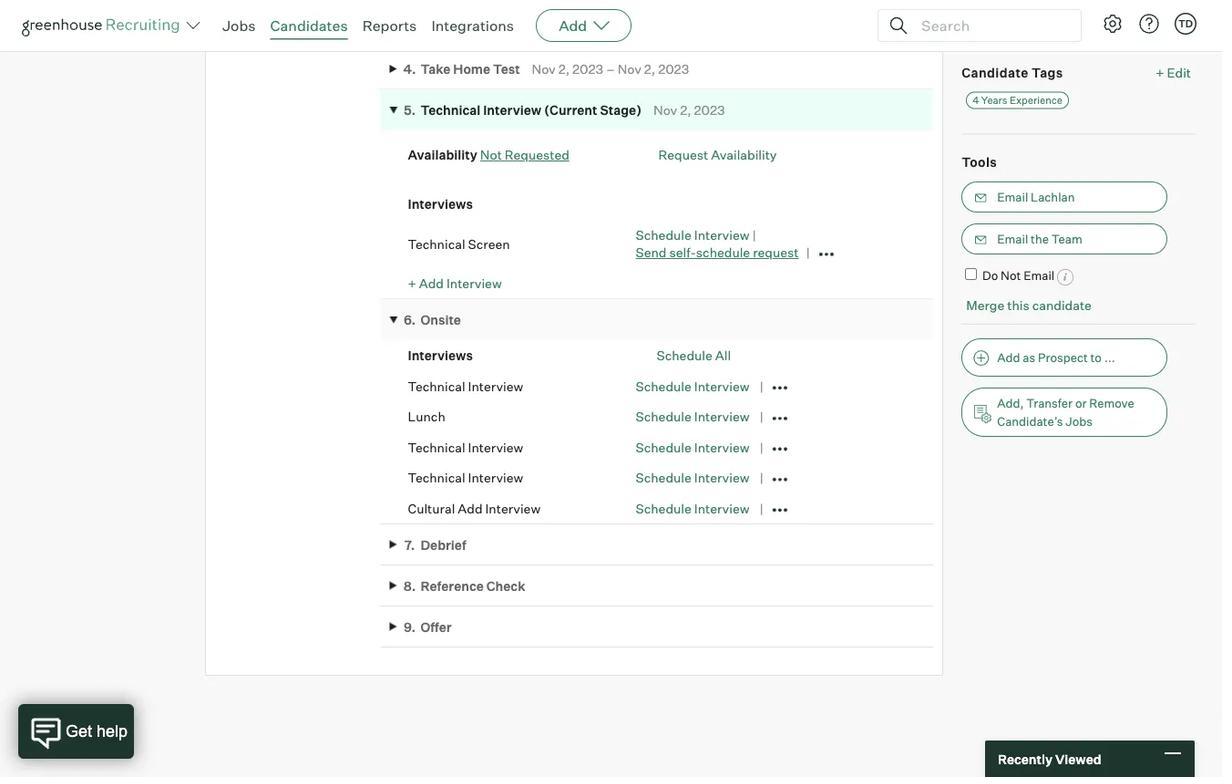 Task type: describe. For each thing, give the bounding box(es) containing it.
Do Not Email checkbox
[[966, 269, 978, 281]]

schedule
[[697, 245, 751, 261]]

1 horizontal spatial 2,
[[645, 61, 656, 77]]

0 horizontal spatial 2,
[[559, 61, 570, 77]]

add,
[[998, 396, 1025, 411]]

candidate tags
[[962, 65, 1064, 81]]

add, transfer or remove candidate's jobs button
[[962, 388, 1168, 437]]

schedule interview for fourth schedule interview link from the top
[[636, 440, 750, 456]]

schedule all
[[657, 348, 731, 364]]

2 horizontal spatial nov
[[654, 103, 678, 119]]

8. reference check
[[404, 578, 526, 594]]

merge
[[967, 298, 1005, 314]]

technical down the lunch
[[408, 440, 466, 456]]

|
[[753, 227, 757, 243]]

dumtwo
[[985, 11, 1027, 24]]

merge this candidate link
[[967, 298, 1093, 314]]

3 schedule interview link from the top
[[636, 409, 750, 425]]

reference
[[421, 578, 484, 594]]

email the team button
[[962, 224, 1168, 255]]

remove
[[1090, 396, 1135, 411]]

stage)
[[600, 103, 642, 119]]

td
[[1179, 17, 1194, 30]]

1 vertical spatial screen
[[468, 236, 510, 252]]

17
[[1029, 11, 1039, 24]]

1 schedule interview link from the top
[[636, 227, 750, 243]]

7. debrief
[[405, 537, 467, 553]]

8.
[[404, 578, 416, 594]]

technical right 5.
[[421, 103, 481, 119]]

2 horizontal spatial 2023
[[695, 103, 726, 119]]

email the team
[[998, 232, 1083, 247]]

request availability button
[[659, 147, 777, 163]]

3.
[[404, 20, 416, 36]]

add as prospect to ... button
[[962, 339, 1168, 377]]

all
[[716, 348, 731, 364]]

7.
[[405, 537, 415, 553]]

candidates link
[[270, 16, 348, 35]]

2 horizontal spatial 2,
[[681, 103, 692, 119]]

2 technical interview from the top
[[408, 440, 524, 456]]

ago
[[1081, 11, 1099, 24]]

viewed
[[1056, 751, 1102, 767]]

request
[[753, 245, 799, 261]]

test dumtwo               17 minutes               ago
[[962, 11, 1099, 24]]

offer
[[421, 619, 452, 635]]

jobs inside add, transfer or remove candidate's jobs
[[1066, 414, 1093, 429]]

recently
[[999, 751, 1053, 767]]

debrief
[[421, 537, 467, 553]]

td button
[[1176, 13, 1197, 35]]

schedule inside schedule interview | send self-schedule request
[[636, 227, 692, 243]]

+ edit
[[1157, 65, 1192, 81]]

technical screen
[[408, 236, 510, 252]]

integrations link
[[432, 16, 514, 35]]

technical up the lunch
[[408, 379, 466, 395]]

add button
[[536, 9, 632, 42]]

email lachlan
[[998, 190, 1076, 205]]

add inside button
[[998, 351, 1021, 365]]

5. technical interview (current stage)
[[404, 103, 642, 119]]

this
[[1008, 298, 1030, 314]]

+ add interview
[[408, 276, 502, 292]]

schedule interview for second schedule interview link
[[636, 379, 750, 395]]

availability not requested
[[408, 147, 570, 163]]

preliminary
[[421, 20, 493, 36]]

minutes
[[1041, 11, 1079, 24]]

–
[[607, 61, 615, 77]]

reports
[[363, 16, 417, 35]]

1 availability from the left
[[408, 147, 478, 163]]

technical up cultural
[[408, 470, 466, 486]]

0 horizontal spatial test
[[493, 61, 520, 77]]

4 schedule interview link from the top
[[636, 440, 750, 456]]

6.
[[404, 312, 416, 328]]

Search text field
[[917, 12, 1065, 39]]

email lachlan button
[[962, 182, 1168, 213]]

6 schedule interview link from the top
[[636, 501, 750, 517]]

greenhouse recruiting image
[[22, 15, 186, 36]]

experience
[[1010, 94, 1063, 107]]

requested
[[505, 147, 570, 163]]

4
[[973, 94, 980, 107]]

5.
[[404, 103, 416, 119]]

to
[[1091, 351, 1103, 365]]

edit
[[1168, 65, 1192, 81]]

lunch
[[408, 409, 446, 425]]

+ for + add interview
[[408, 276, 417, 292]]

merge this candidate
[[967, 298, 1093, 314]]

do
[[983, 269, 999, 283]]

...
[[1105, 351, 1116, 365]]

0 vertical spatial test
[[962, 11, 983, 24]]

send
[[636, 245, 667, 261]]

home
[[454, 61, 491, 77]]

prospect
[[1039, 351, 1089, 365]]

self-
[[670, 245, 697, 261]]

candidate
[[962, 65, 1029, 81]]

not for email
[[1001, 269, 1022, 283]]



Task type: locate. For each thing, give the bounding box(es) containing it.
2, up (current at top left
[[559, 61, 570, 77]]

schedule
[[636, 227, 692, 243], [657, 348, 713, 364], [636, 379, 692, 395], [636, 409, 692, 425], [636, 440, 692, 456], [636, 470, 692, 486], [636, 501, 692, 517]]

2 schedule interview from the top
[[636, 409, 750, 425]]

0 horizontal spatial not
[[481, 147, 502, 163]]

2023
[[573, 61, 604, 77], [659, 61, 690, 77], [695, 103, 726, 119]]

add up 4. take home test nov 2, 2023 – nov 2, 2023
[[559, 16, 587, 35]]

1 vertical spatial not
[[1001, 269, 1022, 283]]

request availability
[[659, 147, 777, 163]]

1 vertical spatial interviews
[[408, 348, 473, 364]]

schedule all link
[[657, 348, 731, 364]]

3 technical interview from the top
[[408, 470, 524, 486]]

2023 up nov 2, 2023
[[659, 61, 690, 77]]

4. take home test nov 2, 2023 – nov 2, 2023
[[404, 61, 690, 77]]

0 vertical spatial email
[[998, 190, 1029, 205]]

2, up request
[[681, 103, 692, 119]]

2 availability from the left
[[712, 147, 777, 163]]

email up merge this candidate link
[[1024, 269, 1055, 283]]

add up 6. onsite
[[419, 276, 444, 292]]

nov right stage)
[[654, 103, 678, 119]]

1 vertical spatial technical interview
[[408, 440, 524, 456]]

send self-schedule request link
[[636, 245, 799, 261]]

recently viewed
[[999, 751, 1102, 767]]

jobs
[[223, 16, 256, 35], [1066, 414, 1093, 429]]

1 vertical spatial +
[[408, 276, 417, 292]]

do not email
[[983, 269, 1055, 283]]

1 horizontal spatial nov
[[618, 61, 642, 77]]

1 horizontal spatial jobs
[[1066, 414, 1093, 429]]

5 schedule interview link from the top
[[636, 470, 750, 486]]

1 vertical spatial test
[[493, 61, 520, 77]]

candidate's
[[998, 414, 1064, 429]]

+
[[1157, 65, 1165, 81], [408, 276, 417, 292]]

1 technical interview from the top
[[408, 379, 524, 395]]

not right do
[[1001, 269, 1022, 283]]

lachlan
[[1032, 190, 1076, 205]]

2, right – at the top
[[645, 61, 656, 77]]

years
[[982, 94, 1008, 107]]

screen up 4. take home test nov 2, 2023 – nov 2, 2023
[[496, 20, 540, 36]]

1 horizontal spatial not
[[1001, 269, 1022, 283]]

transfer
[[1027, 396, 1074, 411]]

td button
[[1172, 9, 1201, 38]]

schedule interview | send self-schedule request
[[636, 227, 799, 261]]

email left the
[[998, 232, 1029, 247]]

screen
[[496, 20, 540, 36], [468, 236, 510, 252]]

2 interviews from the top
[[408, 348, 473, 364]]

jobs left "candidates" "link"
[[223, 16, 256, 35]]

+ add interview link
[[408, 276, 502, 292]]

tags
[[1032, 65, 1064, 81]]

nov right – at the top
[[618, 61, 642, 77]]

+ up 6.
[[408, 276, 417, 292]]

add, transfer or remove candidate's jobs
[[998, 396, 1135, 429]]

1 horizontal spatial test
[[962, 11, 983, 24]]

nov
[[532, 61, 556, 77], [618, 61, 642, 77], [654, 103, 678, 119]]

4 schedule interview from the top
[[636, 470, 750, 486]]

2 schedule interview link from the top
[[636, 379, 750, 395]]

email for email lachlan
[[998, 190, 1029, 205]]

candidate
[[1033, 298, 1093, 314]]

email inside email lachlan button
[[998, 190, 1029, 205]]

nov up 5. technical interview (current stage)
[[532, 61, 556, 77]]

3. preliminary screen
[[404, 20, 540, 36]]

integrations
[[432, 16, 514, 35]]

1 horizontal spatial 2023
[[659, 61, 690, 77]]

schedule interview for sixth schedule interview link
[[636, 501, 750, 517]]

reports link
[[363, 16, 417, 35]]

0 horizontal spatial nov
[[532, 61, 556, 77]]

schedule interview for second schedule interview link from the bottom
[[636, 470, 750, 486]]

3 schedule interview from the top
[[636, 440, 750, 456]]

2,
[[559, 61, 570, 77], [645, 61, 656, 77], [681, 103, 692, 119]]

2 vertical spatial technical interview
[[408, 470, 524, 486]]

9. offer
[[404, 619, 452, 635]]

add left as on the right top of page
[[998, 351, 1021, 365]]

technical interview down the lunch
[[408, 440, 524, 456]]

0 vertical spatial technical interview
[[408, 379, 524, 395]]

technical interview up cultural add interview
[[408, 470, 524, 486]]

1 vertical spatial jobs
[[1066, 414, 1093, 429]]

4 years experience link
[[967, 92, 1070, 110]]

0 vertical spatial jobs
[[223, 16, 256, 35]]

0 horizontal spatial availability
[[408, 147, 478, 163]]

0 vertical spatial +
[[1157, 65, 1165, 81]]

1 horizontal spatial availability
[[712, 147, 777, 163]]

not
[[481, 147, 502, 163], [1001, 269, 1022, 283]]

4 years experience
[[973, 94, 1063, 107]]

9.
[[404, 619, 416, 635]]

6. onsite
[[404, 312, 461, 328]]

interviews up the technical screen
[[408, 197, 473, 213]]

test right home
[[493, 61, 520, 77]]

technical interview up the lunch
[[408, 379, 524, 395]]

2023 up request availability
[[695, 103, 726, 119]]

add right cultural
[[458, 501, 483, 517]]

as
[[1023, 351, 1036, 365]]

0 vertical spatial not
[[481, 147, 502, 163]]

schedule interview for fourth schedule interview link from the bottom of the page
[[636, 409, 750, 425]]

team
[[1052, 232, 1083, 247]]

interviews down onsite
[[408, 348, 473, 364]]

or
[[1076, 396, 1088, 411]]

test
[[962, 11, 983, 24], [493, 61, 520, 77]]

+ for + edit
[[1157, 65, 1165, 81]]

take
[[421, 61, 451, 77]]

schedule interview
[[636, 379, 750, 395], [636, 409, 750, 425], [636, 440, 750, 456], [636, 470, 750, 486], [636, 501, 750, 517]]

1 horizontal spatial +
[[1157, 65, 1165, 81]]

email inside email the team button
[[998, 232, 1029, 247]]

add inside popup button
[[559, 16, 587, 35]]

onsite
[[421, 312, 461, 328]]

cultural
[[408, 501, 455, 517]]

0 horizontal spatial +
[[408, 276, 417, 292]]

2 vertical spatial email
[[1024, 269, 1055, 283]]

the
[[1032, 232, 1050, 247]]

0 horizontal spatial jobs
[[223, 16, 256, 35]]

1 interviews from the top
[[408, 197, 473, 213]]

not requested button
[[481, 147, 570, 163]]

(current
[[545, 103, 598, 119]]

not left requested
[[481, 147, 502, 163]]

test left dumtwo
[[962, 11, 983, 24]]

availability right request
[[712, 147, 777, 163]]

configure image
[[1103, 13, 1125, 35]]

email for email the team
[[998, 232, 1029, 247]]

tools
[[962, 154, 998, 170]]

email left lachlan
[[998, 190, 1029, 205]]

cultural add interview
[[408, 501, 541, 517]]

0 horizontal spatial 2023
[[573, 61, 604, 77]]

interviews
[[408, 197, 473, 213], [408, 348, 473, 364]]

nov 2, 2023
[[654, 103, 726, 119]]

candidates
[[270, 16, 348, 35]]

schedule interview link
[[636, 227, 750, 243], [636, 379, 750, 395], [636, 409, 750, 425], [636, 440, 750, 456], [636, 470, 750, 486], [636, 501, 750, 517]]

availability down 5.
[[408, 147, 478, 163]]

1 vertical spatial email
[[998, 232, 1029, 247]]

jobs down or
[[1066, 414, 1093, 429]]

screen up + add interview
[[468, 236, 510, 252]]

0 vertical spatial interviews
[[408, 197, 473, 213]]

technical up + add interview
[[408, 236, 466, 252]]

add as prospect to ...
[[998, 351, 1116, 365]]

email
[[998, 190, 1029, 205], [998, 232, 1029, 247], [1024, 269, 1055, 283]]

check
[[487, 578, 526, 594]]

jobs link
[[223, 16, 256, 35]]

technical
[[421, 103, 481, 119], [408, 236, 466, 252], [408, 379, 466, 395], [408, 440, 466, 456], [408, 470, 466, 486]]

interview inside schedule interview | send self-schedule request
[[695, 227, 750, 243]]

+ left the edit
[[1157, 65, 1165, 81]]

2023 left – at the top
[[573, 61, 604, 77]]

availability
[[408, 147, 478, 163], [712, 147, 777, 163]]

5 schedule interview from the top
[[636, 501, 750, 517]]

request
[[659, 147, 709, 163]]

not for requested
[[481, 147, 502, 163]]

+ edit link
[[1152, 60, 1197, 85]]

4.
[[404, 61, 416, 77]]

0 vertical spatial screen
[[496, 20, 540, 36]]

1 schedule interview from the top
[[636, 379, 750, 395]]



Task type: vqa. For each thing, say whether or not it's contained in the screenshot.
Tools
yes



